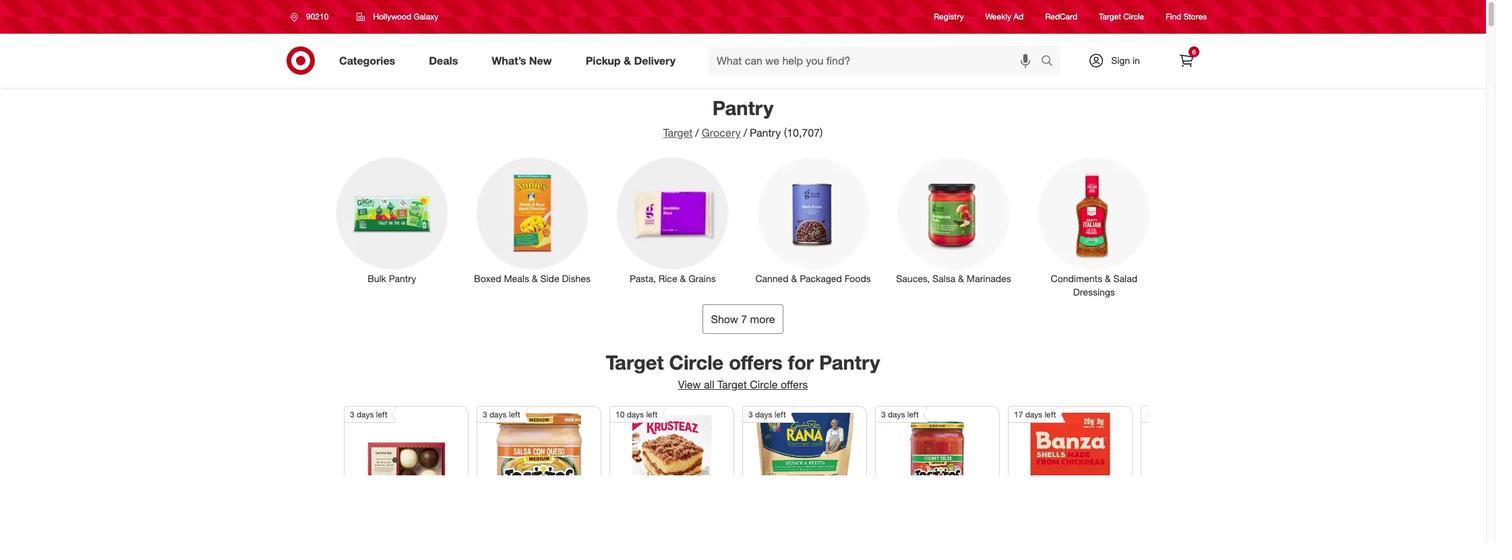 Task type: describe. For each thing, give the bounding box(es) containing it.
1 horizontal spatial circle
[[750, 378, 778, 392]]

for
[[788, 350, 814, 375]]

1 3 from the left
[[350, 410, 355, 420]]

show 7 more button
[[702, 305, 784, 334]]

find stores link
[[1166, 11, 1207, 23]]

side
[[541, 273, 560, 284]]

search button
[[1035, 46, 1068, 78]]

4 left from the left
[[775, 410, 786, 420]]

weekly ad
[[986, 12, 1024, 22]]

search
[[1035, 55, 1068, 69]]

0 vertical spatial offers
[[729, 350, 783, 375]]

sign in link
[[1077, 46, 1161, 76]]

1 days from the left
[[357, 410, 374, 420]]

target circle offers for pantry view all target circle offers
[[606, 350, 880, 392]]

dressings
[[1074, 286, 1115, 298]]

what's new link
[[480, 46, 569, 76]]

4 3 days left from the left
[[881, 410, 919, 420]]

packaged
[[800, 273, 842, 284]]

90210
[[306, 11, 329, 22]]

all
[[704, 378, 715, 392]]

pickup
[[586, 54, 621, 67]]

5 left from the left
[[908, 410, 919, 420]]

pickup & delivery link
[[574, 46, 693, 76]]

canned & packaged foods link
[[749, 155, 878, 286]]

& inside condiments & salad dressings
[[1105, 273, 1111, 284]]

2 left from the left
[[509, 410, 520, 420]]

6 days from the left
[[1026, 410, 1043, 420]]

salsa
[[933, 273, 956, 284]]

3 3 from the left
[[749, 410, 753, 420]]

pasta, rice & grains link
[[608, 155, 738, 286]]

categories
[[339, 54, 395, 67]]

condiments & salad dressings link
[[1030, 155, 1159, 299]]

pickup & delivery
[[586, 54, 676, 67]]

stores
[[1184, 12, 1207, 22]]

pantry up grocery
[[713, 96, 774, 120]]

6 left from the left
[[1045, 410, 1056, 420]]

redcard
[[1046, 12, 1078, 22]]

weekly
[[986, 12, 1012, 22]]

foods
[[845, 273, 871, 284]]

rice
[[659, 273, 678, 284]]

4 days from the left
[[755, 410, 773, 420]]

& right pickup
[[624, 54, 631, 67]]

pantry right bulk
[[389, 273, 416, 284]]

dishes
[[562, 273, 591, 284]]

categories link
[[328, 46, 412, 76]]

new
[[529, 54, 552, 67]]

3 days from the left
[[627, 410, 644, 420]]

ad
[[1014, 12, 1024, 22]]

sign
[[1112, 55, 1130, 66]]

boxed
[[474, 273, 502, 284]]

target circle
[[1099, 12, 1145, 22]]

pasta,
[[630, 273, 656, 284]]

target up 10 days left
[[606, 350, 664, 375]]

condiments & salad dressings
[[1051, 273, 1138, 298]]

canned & packaged foods
[[756, 273, 871, 284]]

circle for target circle offers for pantry view all target circle offers
[[669, 350, 724, 375]]

10
[[616, 410, 625, 420]]

condiments
[[1051, 273, 1103, 284]]

target up sign in link
[[1099, 12, 1121, 22]]

salad
[[1114, 273, 1138, 284]]

registry
[[934, 12, 964, 22]]

4 3 from the left
[[881, 410, 886, 420]]

(10,707)
[[784, 126, 823, 140]]

find
[[1166, 12, 1182, 22]]

3 3 days left from the left
[[749, 410, 786, 420]]

find stores
[[1166, 12, 1207, 22]]

6
[[1193, 48, 1196, 56]]

more
[[750, 313, 775, 326]]

hollywood galaxy
[[373, 11, 439, 22]]



Task type: locate. For each thing, give the bounding box(es) containing it.
delivery
[[634, 54, 676, 67]]

3
[[350, 410, 355, 420], [483, 410, 487, 420], [749, 410, 753, 420], [881, 410, 886, 420]]

sauces,
[[897, 273, 930, 284]]

& left the side
[[532, 273, 538, 284]]

6 link
[[1172, 46, 1202, 76]]

circle up view
[[669, 350, 724, 375]]

sauces, salsa & marinades link
[[889, 155, 1019, 286]]

boxed meals & side dishes link
[[468, 155, 597, 286]]

1 vertical spatial circle
[[669, 350, 724, 375]]

17 days left
[[1014, 410, 1056, 420]]

target right all
[[718, 378, 747, 392]]

grocery link
[[702, 126, 741, 140]]

deals
[[429, 54, 458, 67]]

bulk pantry link
[[327, 155, 457, 286]]

view all target circle offers link
[[676, 375, 811, 396]]

1 horizontal spatial /
[[744, 126, 747, 140]]

/ right grocery link
[[744, 126, 747, 140]]

show
[[711, 313, 738, 326]]

circle for target circle
[[1124, 12, 1145, 22]]

1 3 days left from the left
[[350, 410, 388, 420]]

pantry
[[713, 96, 774, 120], [750, 126, 781, 140], [389, 273, 416, 284], [819, 350, 880, 375]]

2 days from the left
[[490, 410, 507, 420]]

3 left from the left
[[646, 410, 658, 420]]

& right the canned
[[791, 273, 797, 284]]

target circle link
[[1099, 11, 1145, 23]]

2 / from the left
[[744, 126, 747, 140]]

hollywood galaxy button
[[348, 5, 447, 29]]

target
[[1099, 12, 1121, 22], [663, 126, 693, 140], [606, 350, 664, 375], [718, 378, 747, 392]]

0 vertical spatial circle
[[1124, 12, 1145, 22]]

0 horizontal spatial circle
[[669, 350, 724, 375]]

3 days left
[[350, 410, 388, 420], [483, 410, 520, 420], [749, 410, 786, 420], [881, 410, 919, 420]]

grocery
[[702, 126, 741, 140]]

redcard link
[[1046, 11, 1078, 23]]

grains
[[689, 273, 716, 284]]

1 left from the left
[[376, 410, 388, 420]]

canned
[[756, 273, 789, 284]]

deals link
[[418, 46, 475, 76]]

target link
[[663, 126, 693, 140]]

/
[[696, 126, 699, 140], [744, 126, 747, 140]]

hollywood
[[373, 11, 412, 22]]

1 / from the left
[[696, 126, 699, 140]]

days
[[357, 410, 374, 420], [490, 410, 507, 420], [627, 410, 644, 420], [755, 410, 773, 420], [888, 410, 905, 420], [1026, 410, 1043, 420]]

in
[[1133, 55, 1140, 66]]

sign in
[[1112, 55, 1140, 66]]

pasta, rice & grains
[[630, 273, 716, 284]]

circle right all
[[750, 378, 778, 392]]

17
[[1014, 410, 1023, 420]]

2 3 days left from the left
[[483, 410, 520, 420]]

weekly ad link
[[986, 11, 1024, 23]]

meals
[[504, 273, 529, 284]]

1 vertical spatial offers
[[781, 378, 808, 392]]

2 horizontal spatial circle
[[1124, 12, 1145, 22]]

target inside pantry target / grocery / pantry (10,707)
[[663, 126, 693, 140]]

left
[[376, 410, 388, 420], [509, 410, 520, 420], [646, 410, 658, 420], [775, 410, 786, 420], [908, 410, 919, 420], [1045, 410, 1056, 420]]

& right rice
[[680, 273, 686, 284]]

offers
[[729, 350, 783, 375], [781, 378, 808, 392]]

7
[[741, 313, 747, 326]]

target left grocery link
[[663, 126, 693, 140]]

offers up view all target circle offers link
[[729, 350, 783, 375]]

circle
[[1124, 12, 1145, 22], [669, 350, 724, 375], [750, 378, 778, 392]]

what's
[[492, 54, 526, 67]]

marinades
[[967, 273, 1011, 284]]

&
[[624, 54, 631, 67], [532, 273, 538, 284], [680, 273, 686, 284], [791, 273, 797, 284], [958, 273, 964, 284], [1105, 273, 1111, 284]]

show 7 more
[[711, 313, 775, 326]]

boxed meals & side dishes
[[474, 273, 591, 284]]

sauces, salsa & marinades
[[897, 273, 1011, 284]]

/ right target "link"
[[696, 126, 699, 140]]

10 days left
[[616, 410, 658, 420]]

What can we help you find? suggestions appear below search field
[[709, 46, 1045, 76]]

circle left find
[[1124, 12, 1145, 22]]

pantry inside target circle offers for pantry view all target circle offers
[[819, 350, 880, 375]]

view
[[678, 378, 701, 392]]

5 days from the left
[[888, 410, 905, 420]]

0 horizontal spatial /
[[696, 126, 699, 140]]

pantry target / grocery / pantry (10,707)
[[663, 96, 823, 140]]

galaxy
[[414, 11, 439, 22]]

offers down for
[[781, 378, 808, 392]]

2 3 from the left
[[483, 410, 487, 420]]

bulk
[[368, 273, 386, 284]]

pantry left (10,707)
[[750, 126, 781, 140]]

registry link
[[934, 11, 964, 23]]

what's new
[[492, 54, 552, 67]]

2 vertical spatial circle
[[750, 378, 778, 392]]

90210 button
[[282, 5, 343, 29]]

& left salad
[[1105, 273, 1111, 284]]

& right salsa
[[958, 273, 964, 284]]

bulk pantry
[[368, 273, 416, 284]]

pantry right for
[[819, 350, 880, 375]]



Task type: vqa. For each thing, say whether or not it's contained in the screenshot.
rightmost ∙
no



